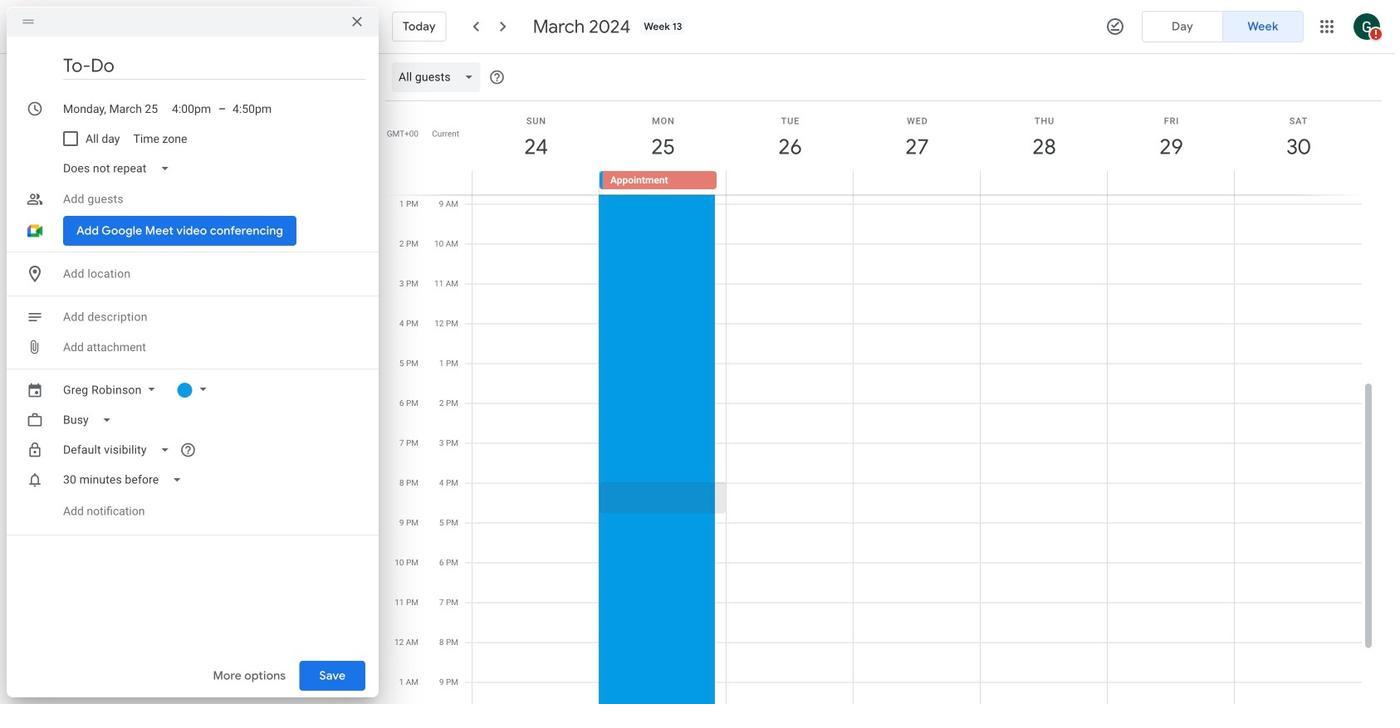 Task type: locate. For each thing, give the bounding box(es) containing it.
monday, march 25 element
[[644, 128, 682, 166]]

row
[[464, 171, 1375, 195]]

None field
[[392, 62, 487, 92], [56, 154, 183, 184], [56, 405, 125, 435], [56, 435, 183, 465], [56, 465, 195, 495], [392, 62, 487, 92], [56, 154, 183, 184], [56, 405, 125, 435], [56, 435, 183, 465], [56, 465, 195, 495]]

5 cell from the left
[[1107, 171, 1234, 191]]

grid
[[385, 54, 1375, 704]]

tuesday, march 26 element
[[771, 128, 809, 166]]

cell down friday, march 29 element
[[1107, 171, 1234, 191]]

option group
[[1142, 11, 1304, 42]]

cell down tuesday, march 26 element
[[726, 171, 853, 191]]

thursday, march 28 element
[[1025, 128, 1063, 166]]

cell down wednesday, march 27 element
[[853, 171, 980, 191]]

4 cell from the left
[[980, 171, 1107, 191]]

cell down 'thursday, march 28' element
[[980, 171, 1107, 191]]

Add title text field
[[63, 53, 365, 78]]

Day radio
[[1142, 11, 1223, 42]]

wednesday, march 27 element
[[898, 128, 936, 166]]

1 cell from the left
[[473, 171, 600, 191]]

cell down sunday, march 24 element
[[473, 171, 600, 191]]

Start date text field
[[63, 94, 159, 124]]

cell
[[473, 171, 600, 191], [726, 171, 853, 191], [853, 171, 980, 191], [980, 171, 1107, 191], [1107, 171, 1234, 191]]

2 cell from the left
[[726, 171, 853, 191]]

Start time text field
[[172, 94, 212, 124]]



Task type: vqa. For each thing, say whether or not it's contained in the screenshot.
"JEWISH HOLIDAYS" tree item
no



Task type: describe. For each thing, give the bounding box(es) containing it.
friday, march 29 element
[[1152, 128, 1191, 166]]

3 cell from the left
[[853, 171, 980, 191]]

saturday, march 30 element
[[1279, 128, 1318, 166]]

to element
[[218, 102, 226, 116]]

Week radio
[[1223, 11, 1304, 42]]

sunday, march 24 element
[[517, 128, 555, 166]]

End time text field
[[233, 94, 273, 124]]



